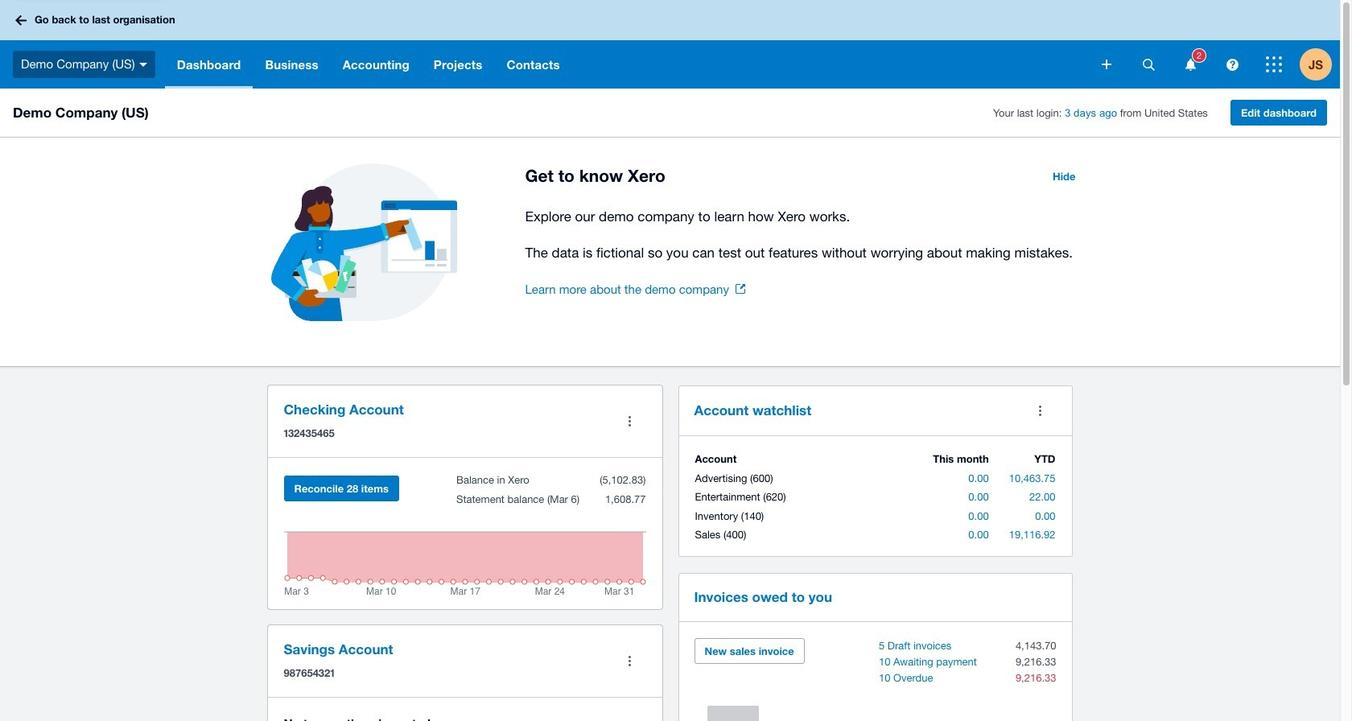 Task type: locate. For each thing, give the bounding box(es) containing it.
accounts watchlist options image
[[1024, 394, 1057, 427]]

1 vertical spatial svg image
[[1266, 56, 1282, 72]]

banner
[[0, 0, 1340, 89]]

svg image
[[1143, 58, 1155, 70], [1185, 58, 1196, 70], [1226, 58, 1238, 70], [1102, 60, 1112, 69], [139, 63, 147, 67]]

0 vertical spatial svg image
[[15, 15, 27, 25]]

svg image
[[15, 15, 27, 25], [1266, 56, 1282, 72]]

0 horizontal spatial svg image
[[15, 15, 27, 25]]

manage menu toggle image
[[614, 405, 646, 437]]

1 horizontal spatial svg image
[[1266, 56, 1282, 72]]



Task type: vqa. For each thing, say whether or not it's contained in the screenshot.
Dialog
no



Task type: describe. For each thing, give the bounding box(es) containing it.
intro banner body element
[[525, 205, 1085, 264]]



